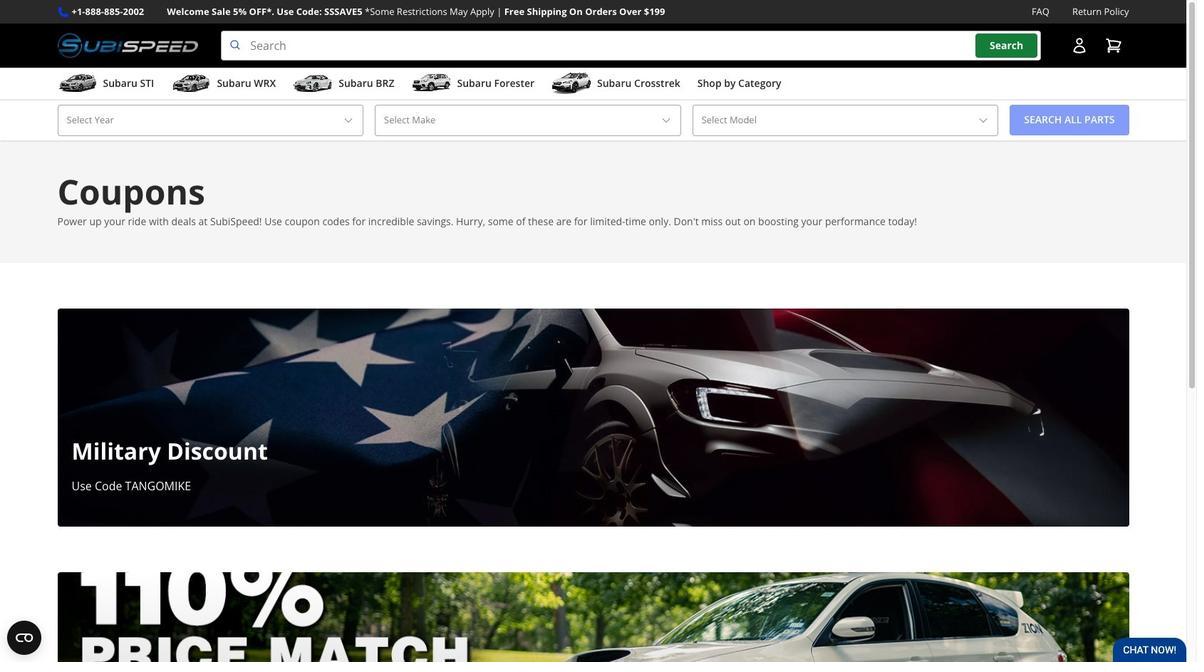 Task type: describe. For each thing, give the bounding box(es) containing it.
select year image
[[343, 115, 354, 126]]

a subaru forester thumbnail image image
[[412, 73, 452, 94]]

select model image
[[978, 115, 990, 126]]

a subaru brz thumbnail image image
[[293, 73, 333, 94]]

a subaru wrx thumbnail image image
[[171, 73, 211, 94]]

search input field
[[221, 31, 1041, 61]]

select make image
[[661, 115, 672, 126]]

button image
[[1071, 37, 1088, 54]]

a subaru crosstrek thumbnail image image
[[552, 73, 592, 94]]



Task type: locate. For each thing, give the bounding box(es) containing it.
Select Model button
[[693, 105, 999, 136]]

Select Make button
[[375, 105, 681, 136]]

a subaru sti thumbnail image image
[[57, 73, 97, 94]]

subispeed logo image
[[57, 31, 198, 61]]

open widget image
[[7, 621, 41, 655]]

Select Year button
[[57, 105, 364, 136]]



Task type: vqa. For each thing, say whether or not it's contained in the screenshot.
2021 inside the 40 In Stock 95040 PIAA Super Silicone Wiper Blade Black 16in - 2015-2021 Subaru WRX / STI / 2008-2014 Impreza
no



